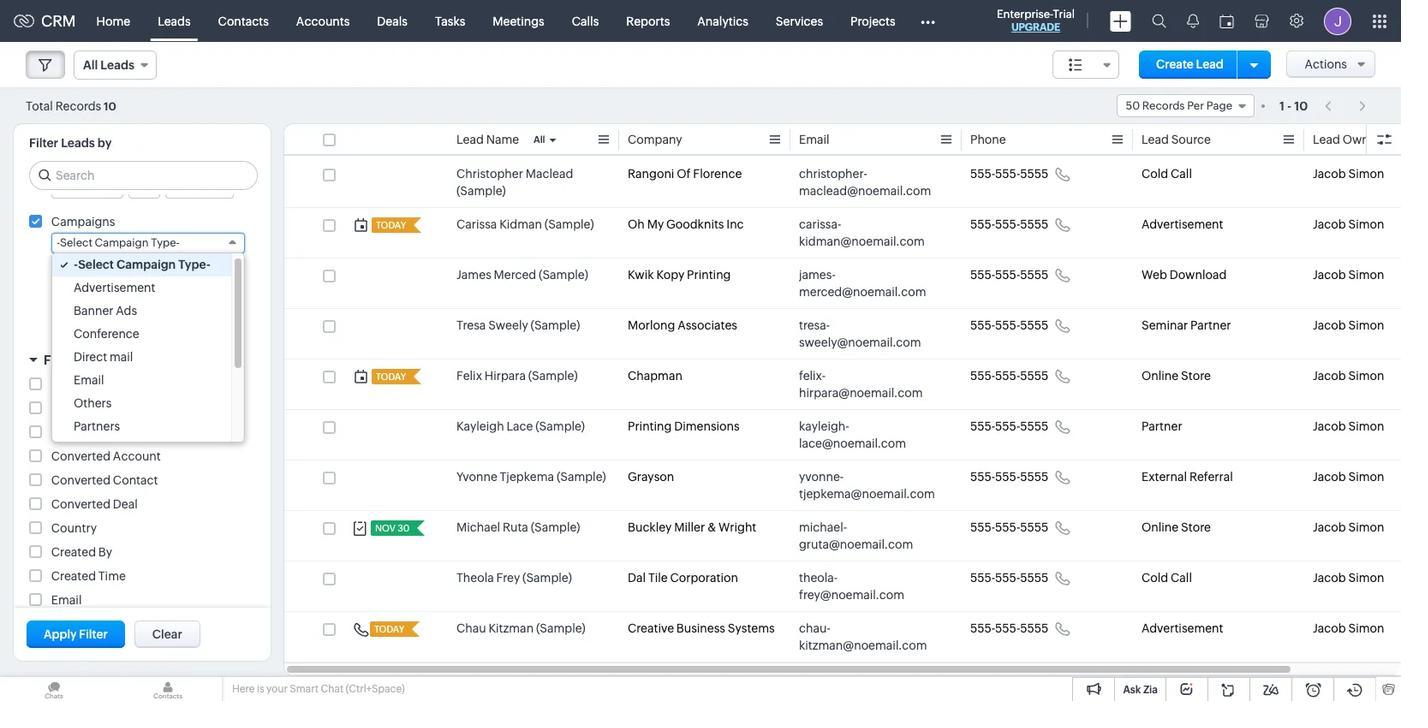Task type: locate. For each thing, give the bounding box(es) containing it.
0 vertical spatial leads
[[158, 14, 191, 28]]

2 vertical spatial advertisement
[[1142, 622, 1224, 636]]

2 created from the top
[[51, 570, 96, 583]]

filter right apply
[[79, 628, 108, 642]]

meetings
[[493, 14, 545, 28]]

lead right the 'create'
[[1196, 57, 1224, 71]]

4 jacob simon from the top
[[1313, 319, 1385, 332]]

row group containing christopher maclead (sample)
[[284, 158, 1401, 663]]

2 online from the top
[[1142, 521, 1179, 535]]

10 inside total records 10
[[104, 100, 116, 113]]

carissa- kidman@noemail.com
[[799, 218, 925, 248]]

9 5555 from the top
[[1020, 571, 1049, 585]]

online store for felix- hirpara@noemail.com
[[1142, 369, 1211, 383]]

9 simon from the top
[[1349, 571, 1385, 585]]

campaign down -select campaign type- field
[[117, 258, 176, 272]]

lead left the name
[[457, 133, 484, 146]]

- inside option
[[74, 258, 78, 272]]

created down created by
[[51, 570, 96, 583]]

3 jacob from the top
[[1313, 268, 1346, 282]]

1 vertical spatial converted
[[51, 474, 111, 487]]

converted for converted deal
[[51, 498, 111, 511]]

(sample) right the sweely
[[531, 319, 580, 332]]

chats image
[[0, 678, 108, 702]]

public relations
[[74, 443, 162, 457]]

advertisement up web download
[[1142, 218, 1224, 231]]

converted for converted contact
[[51, 474, 111, 487]]

4 5555 from the top
[[1020, 319, 1049, 332]]

converted for converted account
[[51, 450, 111, 463]]

type- up "-select campaign type-" option
[[151, 236, 179, 249]]

1 vertical spatial today
[[376, 372, 406, 382]]

filter down total
[[29, 136, 58, 150]]

chat
[[321, 684, 344, 696]]

navigation
[[1317, 93, 1376, 118]]

contacts link
[[204, 0, 283, 42]]

contact
[[113, 474, 158, 487]]

campaign for list box containing -select campaign type-
[[117, 258, 176, 272]]

converted up country
[[51, 498, 111, 511]]

0 vertical spatial campaign
[[95, 236, 149, 249]]

filter for filter leads by
[[29, 136, 58, 150]]

reports link
[[613, 0, 684, 42]]

4 555-555-5555 from the top
[[971, 319, 1049, 332]]

30
[[398, 523, 410, 534]]

1 online from the top
[[1142, 369, 1179, 383]]

chau
[[457, 622, 486, 636]]

zia
[[1143, 684, 1158, 696]]

(sample) right kidman
[[545, 218, 594, 231]]

(sample) right merced
[[539, 268, 588, 282]]

type- inside option
[[178, 258, 211, 272]]

type- inside field
[[151, 236, 179, 249]]

7 simon from the top
[[1349, 470, 1385, 484]]

accounts link
[[283, 0, 363, 42]]

search image
[[1152, 14, 1167, 28]]

3 converted from the top
[[51, 498, 111, 511]]

leads left by
[[61, 136, 95, 150]]

created for created time
[[51, 570, 96, 583]]

0 vertical spatial select
[[60, 236, 92, 249]]

1 vertical spatial cold call
[[1142, 571, 1192, 585]]

(ctrl+space)
[[346, 684, 405, 696]]

0 vertical spatial -select campaign type-
[[57, 236, 179, 249]]

campaign inside option
[[117, 258, 176, 272]]

4 jacob from the top
[[1313, 319, 1346, 332]]

1 vertical spatial campaign
[[117, 258, 176, 272]]

filter inside dropdown button
[[44, 353, 75, 368]]

carissa
[[457, 218, 497, 231]]

type-
[[151, 236, 179, 249], [178, 258, 211, 272]]

0 vertical spatial online
[[1142, 369, 1179, 383]]

0 horizontal spatial printing
[[628, 420, 672, 433]]

calls
[[572, 14, 599, 28]]

0 vertical spatial partner
[[1191, 319, 1231, 332]]

simon
[[1349, 167, 1385, 181], [1349, 218, 1385, 231], [1349, 268, 1385, 282], [1349, 319, 1385, 332], [1349, 369, 1385, 383], [1349, 420, 1385, 433], [1349, 470, 1385, 484], [1349, 521, 1385, 535], [1349, 571, 1385, 585], [1349, 622, 1385, 636]]

(sample) for carissa kidman (sample)
[[545, 218, 594, 231]]

0 vertical spatial store
[[1181, 369, 1211, 383]]

chau- kitzman@noemail.com link
[[799, 620, 936, 654]]

goodknits
[[666, 218, 724, 231]]

kwik kopy printing
[[628, 268, 731, 282]]

today for chau kitzman (sample)
[[374, 624, 404, 635]]

-select campaign type- inside option
[[74, 258, 211, 272]]

1 converted from the top
[[51, 450, 111, 463]]

type- down -select campaign type- field
[[178, 258, 211, 272]]

1 horizontal spatial company
[[628, 133, 682, 146]]

enterprise-trial upgrade
[[997, 8, 1075, 33]]

0 horizontal spatial partner
[[1142, 420, 1183, 433]]

accounts
[[296, 14, 350, 28]]

1 vertical spatial store
[[1181, 521, 1211, 535]]

james- merced@noemail.com
[[799, 268, 926, 299]]

others option
[[52, 392, 231, 415]]

1 vertical spatial email
[[74, 374, 104, 387]]

(sample) right ruta
[[531, 521, 580, 535]]

campaign inside field
[[95, 236, 149, 249]]

-select campaign type- inside field
[[57, 236, 179, 249]]

1 555-555-5555 from the top
[[971, 167, 1049, 181]]

0 vertical spatial today
[[376, 220, 406, 230]]

2 vertical spatial -
[[74, 258, 78, 272]]

dal
[[628, 571, 646, 585]]

filter
[[29, 136, 58, 150], [44, 353, 75, 368], [79, 628, 108, 642]]

online down external
[[1142, 521, 1179, 535]]

-select campaign type- for -select campaign type- field
[[57, 236, 179, 249]]

upgrade
[[1012, 21, 1061, 33]]

0 vertical spatial online store
[[1142, 369, 1211, 383]]

jacob simon
[[1313, 167, 1385, 181], [1313, 218, 1385, 231], [1313, 268, 1385, 282], [1313, 319, 1385, 332], [1313, 369, 1385, 383], [1313, 420, 1385, 433], [1313, 470, 1385, 484], [1313, 521, 1385, 535], [1313, 571, 1385, 585], [1313, 622, 1385, 636]]

1 cold call from the top
[[1142, 167, 1192, 181]]

1 vertical spatial select
[[78, 258, 114, 272]]

- inside field
[[57, 236, 60, 249]]

2 horizontal spatial -
[[1287, 99, 1292, 113]]

inc
[[727, 218, 744, 231]]

kopy
[[656, 268, 685, 282]]

2 call from the top
[[1171, 571, 1192, 585]]

fields
[[96, 353, 132, 368]]

converted up converted deal
[[51, 474, 111, 487]]

today link for chau
[[370, 622, 406, 637]]

kayleigh- lace@noemail.com link
[[799, 418, 936, 452]]

1 vertical spatial advertisement
[[74, 281, 155, 295]]

10 555-555-5555 from the top
[[971, 622, 1049, 636]]

(sample) right kitzman
[[536, 622, 586, 636]]

company up public
[[51, 426, 106, 439]]

wright
[[719, 521, 757, 535]]

store for felix- hirpara@noemail.com
[[1181, 369, 1211, 383]]

2 simon from the top
[[1349, 218, 1385, 231]]

direct mail option
[[52, 346, 231, 369]]

0 horizontal spatial 10
[[104, 100, 116, 113]]

10 jacob from the top
[[1313, 622, 1346, 636]]

by for filter
[[78, 353, 93, 368]]

felix
[[457, 369, 482, 383]]

all
[[534, 134, 545, 145]]

call for theola- frey@noemail.com
[[1171, 571, 1192, 585]]

deals
[[377, 14, 408, 28]]

created down country
[[51, 546, 96, 559]]

0 horizontal spatial company
[[51, 426, 106, 439]]

0 vertical spatial cold
[[1142, 167, 1169, 181]]

phone
[[971, 133, 1006, 146]]

10 right records
[[104, 100, 116, 113]]

printing right kopy
[[687, 268, 731, 282]]

10 right the 1
[[1295, 99, 1308, 113]]

cold call
[[1142, 167, 1192, 181], [1142, 571, 1192, 585]]

email up christopher-
[[799, 133, 830, 146]]

crm
[[41, 12, 76, 30]]

1 horizontal spatial -
[[74, 258, 78, 272]]

online for michael- gruta@noemail.com
[[1142, 521, 1179, 535]]

services
[[776, 14, 823, 28]]

direct mail
[[74, 350, 133, 364]]

0 horizontal spatial leads
[[61, 136, 95, 150]]

yvonne- tjepkema@noemail.com
[[799, 470, 935, 501]]

1 call from the top
[[1171, 167, 1192, 181]]

1 horizontal spatial printing
[[687, 268, 731, 282]]

2 vertical spatial today link
[[370, 622, 406, 637]]

1 online store from the top
[[1142, 369, 1211, 383]]

advertisement up zia
[[1142, 622, 1224, 636]]

felix hirpara (sample) link
[[457, 367, 578, 385]]

time
[[98, 570, 126, 583]]

merced
[[494, 268, 536, 282]]

advertisement for creative business systems
[[1142, 622, 1224, 636]]

(sample) right frey
[[523, 571, 572, 585]]

store down external referral
[[1181, 521, 1211, 535]]

2 vertical spatial today
[[374, 624, 404, 635]]

0 vertical spatial by
[[78, 353, 93, 368]]

online
[[1142, 369, 1179, 383], [1142, 521, 1179, 535]]

source
[[1172, 133, 1211, 146]]

jacob
[[1313, 167, 1346, 181], [1313, 218, 1346, 231], [1313, 268, 1346, 282], [1313, 319, 1346, 332], [1313, 369, 1346, 383], [1313, 420, 1346, 433], [1313, 470, 1346, 484], [1313, 521, 1346, 535], [1313, 571, 1346, 585], [1313, 622, 1346, 636]]

online store down external referral
[[1142, 521, 1211, 535]]

referral
[[1190, 470, 1233, 484]]

online store down 'seminar partner'
[[1142, 369, 1211, 383]]

(sample) right lace
[[536, 420, 585, 433]]

6 5555 from the top
[[1020, 420, 1049, 433]]

james-
[[799, 268, 836, 282]]

0 vertical spatial call
[[1171, 167, 1192, 181]]

5 555-555-5555 from the top
[[971, 369, 1049, 383]]

1 vertical spatial online store
[[1142, 521, 1211, 535]]

clear
[[152, 628, 182, 642]]

call for christopher- maclead@noemail.com
[[1171, 167, 1192, 181]]

-select campaign type- up "-select campaign type-" option
[[57, 236, 179, 249]]

(sample) for theola frey (sample)
[[523, 571, 572, 585]]

0 horizontal spatial -
[[57, 236, 60, 249]]

2 converted from the top
[[51, 474, 111, 487]]

converted up converted contact at the left bottom of page
[[51, 450, 111, 463]]

0 vertical spatial today link
[[372, 218, 408, 233]]

tjepkema
[[500, 470, 554, 484]]

0 vertical spatial cold call
[[1142, 167, 1192, 181]]

partner up external
[[1142, 420, 1183, 433]]

james merced (sample) link
[[457, 266, 588, 284]]

online store for michael- gruta@noemail.com
[[1142, 521, 1211, 535]]

create lead
[[1156, 57, 1224, 71]]

1 vertical spatial online
[[1142, 521, 1179, 535]]

1 horizontal spatial partner
[[1191, 319, 1231, 332]]

5 simon from the top
[[1349, 369, 1385, 383]]

7 555-555-5555 from the top
[[971, 470, 1049, 484]]

2 store from the top
[[1181, 521, 1211, 535]]

(sample) inside "link"
[[531, 319, 580, 332]]

1 vertical spatial -select campaign type-
[[74, 258, 211, 272]]

2 vertical spatial converted
[[51, 498, 111, 511]]

(sample) right the tjepkema
[[557, 470, 606, 484]]

(sample) for james merced (sample)
[[539, 268, 588, 282]]

0 vertical spatial email
[[799, 133, 830, 146]]

1 store from the top
[[1181, 369, 1211, 383]]

1 vertical spatial call
[[1171, 571, 1192, 585]]

by up time
[[98, 546, 112, 559]]

0 horizontal spatial by
[[78, 353, 93, 368]]

printing up grayson
[[628, 420, 672, 433]]

kidman
[[500, 218, 542, 231]]

2 cold call from the top
[[1142, 571, 1192, 585]]

advertisement up banner ads
[[74, 281, 155, 295]]

tresa sweely (sample)
[[457, 319, 580, 332]]

by inside dropdown button
[[78, 353, 93, 368]]

select inside option
[[78, 258, 114, 272]]

(sample) for christopher maclead (sample)
[[457, 184, 506, 198]]

home link
[[83, 0, 144, 42]]

1 cold from the top
[[1142, 167, 1169, 181]]

advertisement for oh my goodknits inc
[[1142, 218, 1224, 231]]

0 vertical spatial converted
[[51, 450, 111, 463]]

direct
[[74, 350, 107, 364]]

2 vertical spatial email
[[51, 594, 82, 607]]

- for -select campaign type- field
[[57, 236, 60, 249]]

list box
[[52, 254, 244, 462]]

9 jacob from the top
[[1313, 571, 1346, 585]]

by up annual revenue
[[78, 353, 93, 368]]

filter up annual
[[44, 353, 75, 368]]

-select campaign type- down -select campaign type- field
[[74, 258, 211, 272]]

online for felix- hirpara@noemail.com
[[1142, 369, 1179, 383]]

store down 'seminar partner'
[[1181, 369, 1211, 383]]

my
[[647, 218, 664, 231]]

4 simon from the top
[[1349, 319, 1385, 332]]

0 vertical spatial type-
[[151, 236, 179, 249]]

1 vertical spatial today link
[[372, 369, 408, 385]]

2 vertical spatial filter
[[79, 628, 108, 642]]

cold
[[1142, 167, 1169, 181], [1142, 571, 1169, 585]]

1 vertical spatial -
[[57, 236, 60, 249]]

conference option
[[52, 323, 231, 346]]

0 vertical spatial -
[[1287, 99, 1292, 113]]

(sample) right hirpara at left bottom
[[528, 369, 578, 383]]

1 vertical spatial filter
[[44, 353, 75, 368]]

lead
[[1196, 57, 1224, 71], [457, 133, 484, 146], [1142, 133, 1169, 146], [1313, 133, 1340, 146]]

1 created from the top
[[51, 546, 96, 559]]

1 vertical spatial created
[[51, 570, 96, 583]]

list box containing -select campaign type-
[[52, 254, 244, 462]]

1 vertical spatial by
[[98, 546, 112, 559]]

leads right "home" link
[[158, 14, 191, 28]]

None text field
[[52, 314, 194, 333]]

5555
[[1020, 167, 1049, 181], [1020, 218, 1049, 231], [1020, 268, 1049, 282], [1020, 319, 1049, 332], [1020, 369, 1049, 383], [1020, 420, 1049, 433], [1020, 470, 1049, 484], [1020, 521, 1049, 535], [1020, 571, 1049, 585], [1020, 622, 1049, 636]]

ads
[[116, 304, 137, 318]]

lead left the owner
[[1313, 133, 1340, 146]]

(sample) inside christopher maclead (sample)
[[457, 184, 506, 198]]

by
[[78, 353, 93, 368], [98, 546, 112, 559]]

1 vertical spatial company
[[51, 426, 106, 439]]

email option
[[52, 369, 231, 392]]

company up rangoni
[[628, 133, 682, 146]]

9 jacob simon from the top
[[1313, 571, 1385, 585]]

2 cold from the top
[[1142, 571, 1169, 585]]

advertisement
[[1142, 218, 1224, 231], [74, 281, 155, 295], [1142, 622, 1224, 636]]

ruta
[[503, 521, 528, 535]]

actions
[[1305, 57, 1347, 71]]

kidman@noemail.com
[[799, 235, 925, 248]]

0 vertical spatial advertisement
[[1142, 218, 1224, 231]]

6 555-555-5555 from the top
[[971, 420, 1049, 433]]

email down created time in the bottom of the page
[[51, 594, 82, 607]]

1 vertical spatial type-
[[178, 258, 211, 272]]

online down seminar
[[1142, 369, 1179, 383]]

lead left the source
[[1142, 133, 1169, 146]]

1 vertical spatial cold
[[1142, 571, 1169, 585]]

0 vertical spatial created
[[51, 546, 96, 559]]

campaign up "-select campaign type-" option
[[95, 236, 149, 249]]

owner
[[1343, 133, 1381, 146]]

signals element
[[1177, 0, 1210, 42]]

5 jacob from the top
[[1313, 369, 1346, 383]]

campaigns
[[51, 215, 115, 229]]

filter leads by
[[29, 136, 112, 150]]

michael- gruta@noemail.com link
[[799, 519, 936, 553]]

2 jacob from the top
[[1313, 218, 1346, 231]]

tresa- sweely@noemail.com
[[799, 319, 921, 349]]

1 horizontal spatial by
[[98, 546, 112, 559]]

crm link
[[14, 12, 76, 30]]

8 jacob from the top
[[1313, 521, 1346, 535]]

select inside field
[[60, 236, 92, 249]]

nov 30 link
[[371, 521, 411, 536]]

0 vertical spatial filter
[[29, 136, 58, 150]]

(sample) down christopher on the left top of the page
[[457, 184, 506, 198]]

0 vertical spatial printing
[[687, 268, 731, 282]]

1 horizontal spatial 10
[[1295, 99, 1308, 113]]

row group
[[284, 158, 1401, 663]]

projects link
[[837, 0, 909, 42]]

james merced (sample)
[[457, 268, 588, 282]]

email down filter by fields
[[74, 374, 104, 387]]

theola- frey@noemail.com link
[[799, 570, 936, 604]]

2 online store from the top
[[1142, 521, 1211, 535]]

&
[[708, 521, 716, 535]]

partner right seminar
[[1191, 319, 1231, 332]]



Task type: vqa. For each thing, say whether or not it's contained in the screenshot.


Task type: describe. For each thing, give the bounding box(es) containing it.
oh my goodknits inc
[[628, 218, 744, 231]]

cold for theola- frey@noemail.com
[[1142, 571, 1169, 585]]

grayson
[[628, 470, 674, 484]]

email inside option
[[74, 374, 104, 387]]

today for felix hirpara (sample)
[[376, 372, 406, 382]]

10 for total records 10
[[104, 100, 116, 113]]

- for list box containing -select campaign type-
[[74, 258, 78, 272]]

8 5555 from the top
[[1020, 521, 1049, 535]]

partners option
[[52, 415, 231, 439]]

lead name
[[457, 133, 519, 146]]

christopher- maclead@noemail.com
[[799, 167, 931, 198]]

(sample) for yvonne tjepkema (sample)
[[557, 470, 606, 484]]

lace@noemail.com
[[799, 437, 906, 451]]

converted account
[[51, 450, 161, 463]]

theola frey (sample) link
[[457, 570, 572, 587]]

country
[[51, 522, 97, 535]]

10 jacob simon from the top
[[1313, 622, 1385, 636]]

3 555-555-5555 from the top
[[971, 268, 1049, 282]]

lead for lead owner
[[1313, 133, 1340, 146]]

seminar
[[1142, 319, 1188, 332]]

frey
[[496, 571, 520, 585]]

michael- gruta@noemail.com
[[799, 521, 913, 552]]

filter inside button
[[79, 628, 108, 642]]

nov 30
[[375, 523, 410, 534]]

tresa- sweely@noemail.com link
[[799, 317, 936, 351]]

select for list box containing -select campaign type-
[[78, 258, 114, 272]]

kitzman@noemail.com
[[799, 639, 927, 653]]

reports
[[626, 14, 670, 28]]

3 5555 from the top
[[1020, 268, 1049, 282]]

6 simon from the top
[[1349, 420, 1385, 433]]

cold call for theola- frey@noemail.com
[[1142, 571, 1192, 585]]

felix-
[[799, 369, 826, 383]]

theola- frey@noemail.com
[[799, 571, 905, 602]]

yvonne tjepkema (sample) link
[[457, 469, 606, 486]]

chau- kitzman@noemail.com
[[799, 622, 927, 653]]

chau kitzman (sample) link
[[457, 620, 586, 637]]

10 simon from the top
[[1349, 622, 1385, 636]]

contacts image
[[114, 678, 222, 702]]

michael ruta (sample)
[[457, 521, 580, 535]]

1 - 10
[[1280, 99, 1308, 113]]

printing dimensions
[[628, 420, 740, 433]]

lead for lead name
[[457, 133, 484, 146]]

Search text field
[[30, 162, 257, 189]]

here is your smart chat (ctrl+space)
[[232, 684, 405, 696]]

(sample) for tresa sweely (sample)
[[531, 319, 580, 332]]

nov
[[375, 523, 396, 534]]

cold for christopher- maclead@noemail.com
[[1142, 167, 1169, 181]]

deal
[[113, 498, 138, 511]]

trial
[[1053, 8, 1075, 21]]

(sample) for michael ruta (sample)
[[531, 521, 580, 535]]

smart
[[290, 684, 319, 696]]

create lead button
[[1139, 51, 1241, 79]]

1 5555 from the top
[[1020, 167, 1049, 181]]

select for -select campaign type- field
[[60, 236, 92, 249]]

banner
[[74, 304, 114, 318]]

creative business systems
[[628, 622, 775, 636]]

signals image
[[1187, 14, 1199, 28]]

-select campaign type- option
[[52, 254, 231, 277]]

9 555-555-5555 from the top
[[971, 571, 1049, 585]]

today link for felix
[[372, 369, 408, 385]]

tresa-
[[799, 319, 830, 332]]

kayleigh lace (sample)
[[457, 420, 585, 433]]

banner ads option
[[52, 300, 231, 323]]

(sample) for kayleigh lace (sample)
[[536, 420, 585, 433]]

partners
[[74, 420, 120, 433]]

corporation
[[670, 571, 738, 585]]

by
[[97, 136, 112, 150]]

lead for lead source
[[1142, 133, 1169, 146]]

michael-
[[799, 521, 847, 535]]

7 jacob from the top
[[1313, 470, 1346, 484]]

today for carissa kidman (sample)
[[376, 220, 406, 230]]

sweely@noemail.com
[[799, 336, 921, 349]]

ask zia
[[1123, 684, 1158, 696]]

10 5555 from the top
[[1020, 622, 1049, 636]]

advertisement option
[[52, 277, 231, 300]]

lead source
[[1142, 133, 1211, 146]]

christopher
[[457, 167, 523, 181]]

store for michael- gruta@noemail.com
[[1181, 521, 1211, 535]]

1 horizontal spatial leads
[[158, 14, 191, 28]]

analytics link
[[684, 0, 762, 42]]

8 simon from the top
[[1349, 521, 1385, 535]]

3 jacob simon from the top
[[1313, 268, 1385, 282]]

dimensions
[[674, 420, 740, 433]]

download
[[1170, 268, 1227, 282]]

felix hirpara (sample)
[[457, 369, 578, 383]]

records
[[55, 99, 101, 113]]

public
[[74, 443, 108, 457]]

type- for -select campaign type- field
[[151, 236, 179, 249]]

-Select Campaign Type- field
[[51, 233, 245, 254]]

dal tile corporation
[[628, 571, 738, 585]]

tresa sweely (sample) link
[[457, 317, 580, 334]]

ask
[[1123, 684, 1141, 696]]

public relations option
[[52, 439, 231, 462]]

meetings link
[[479, 0, 558, 42]]

1 vertical spatial partner
[[1142, 420, 1183, 433]]

lead inside button
[[1196, 57, 1224, 71]]

projects
[[851, 14, 896, 28]]

5 jacob simon from the top
[[1313, 369, 1385, 383]]

tile
[[648, 571, 668, 585]]

created for created by
[[51, 546, 96, 559]]

christopher-
[[799, 167, 868, 181]]

8 555-555-5555 from the top
[[971, 521, 1049, 535]]

associates
[[678, 319, 737, 332]]

2 jacob simon from the top
[[1313, 218, 1385, 231]]

oh
[[628, 218, 645, 231]]

cold call for christopher- maclead@noemail.com
[[1142, 167, 1192, 181]]

felix- hirpara@noemail.com link
[[799, 367, 936, 402]]

2 5555 from the top
[[1020, 218, 1049, 231]]

today link for carissa
[[372, 218, 408, 233]]

3 simon from the top
[[1349, 268, 1385, 282]]

rangoni
[[628, 167, 674, 181]]

james- merced@noemail.com link
[[799, 266, 936, 301]]

advertisement inside option
[[74, 281, 155, 295]]

filter for filter by fields
[[44, 353, 75, 368]]

1 jacob simon from the top
[[1313, 167, 1385, 181]]

carissa kidman (sample)
[[457, 218, 594, 231]]

buckley miller & wright
[[628, 521, 757, 535]]

6 jacob simon from the top
[[1313, 420, 1385, 433]]

lead owner
[[1313, 133, 1381, 146]]

apply filter
[[44, 628, 108, 642]]

enterprise-
[[997, 8, 1053, 21]]

0 vertical spatial company
[[628, 133, 682, 146]]

lace
[[507, 420, 533, 433]]

by for created
[[98, 546, 112, 559]]

6 jacob from the top
[[1313, 420, 1346, 433]]

search element
[[1142, 0, 1177, 42]]

systems
[[728, 622, 775, 636]]

2 555-555-5555 from the top
[[971, 218, 1049, 231]]

(sample) for chau kitzman (sample)
[[536, 622, 586, 636]]

merced@noemail.com
[[799, 285, 926, 299]]

8 jacob simon from the top
[[1313, 521, 1385, 535]]

yvonne-
[[799, 470, 844, 484]]

1 jacob from the top
[[1313, 167, 1346, 181]]

tasks
[[435, 14, 465, 28]]

kayleigh lace (sample) link
[[457, 418, 585, 435]]

1 vertical spatial printing
[[628, 420, 672, 433]]

yvonne
[[457, 470, 497, 484]]

external
[[1142, 470, 1187, 484]]

1
[[1280, 99, 1285, 113]]

10 for 1 - 10
[[1295, 99, 1308, 113]]

(sample) for felix hirpara (sample)
[[528, 369, 578, 383]]

-select campaign type- for list box containing -select campaign type-
[[74, 258, 211, 272]]

7 5555 from the top
[[1020, 470, 1049, 484]]

filter by fields
[[44, 353, 132, 368]]

web download
[[1142, 268, 1227, 282]]

1 vertical spatial leads
[[61, 136, 95, 150]]

1 simon from the top
[[1349, 167, 1385, 181]]

sweely
[[488, 319, 528, 332]]

rangoni of florence
[[628, 167, 742, 181]]

type- for list box containing -select campaign type-
[[178, 258, 211, 272]]

5 5555 from the top
[[1020, 369, 1049, 383]]

calls link
[[558, 0, 613, 42]]

campaign for -select campaign type- field
[[95, 236, 149, 249]]

miller
[[674, 521, 705, 535]]

apply filter button
[[27, 621, 125, 648]]

7 jacob simon from the top
[[1313, 470, 1385, 484]]



